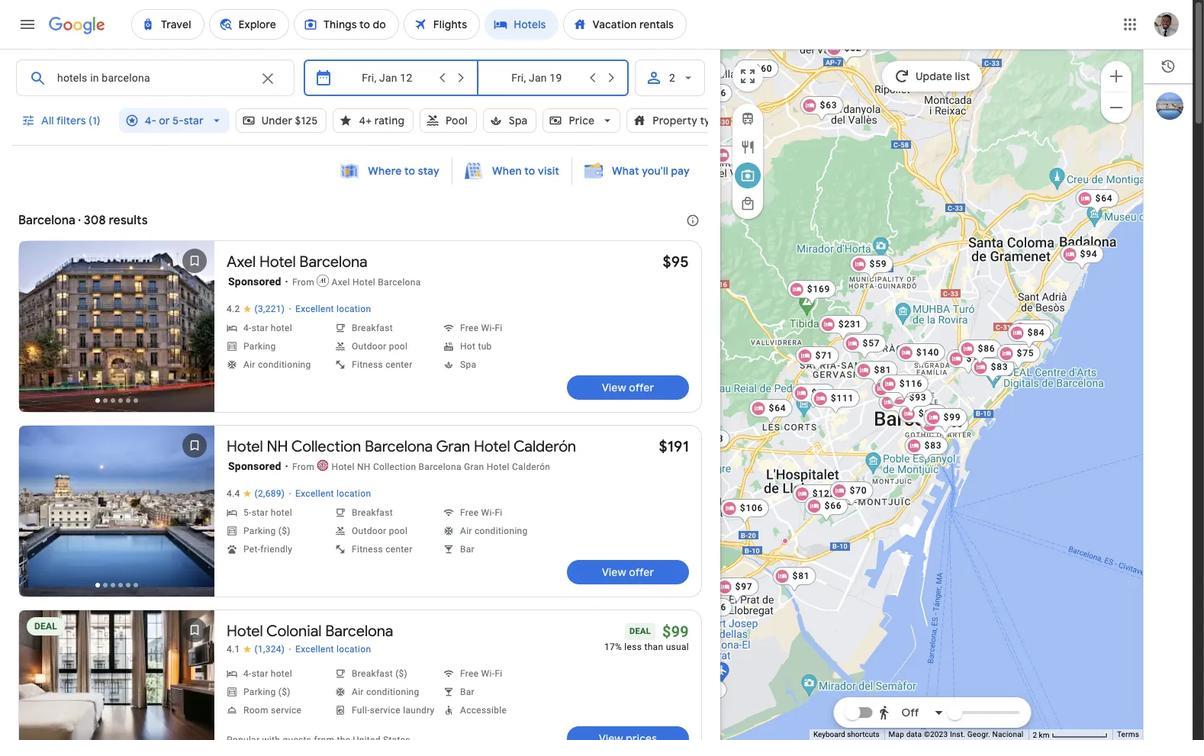 Task type: describe. For each thing, give the bounding box(es) containing it.
1 horizontal spatial $83 link
[[971, 358, 1014, 384]]

0 horizontal spatial deal
[[34, 621, 57, 632]]

what
[[612, 164, 639, 178]]

1 horizontal spatial $64 link
[[1075, 189, 1119, 215]]

1 horizontal spatial $75 link
[[997, 344, 1040, 370]]

· excellent location for $95
[[289, 303, 371, 315]]

type
[[700, 114, 723, 127]]

$71
[[815, 350, 833, 361]]

4.4
[[227, 488, 240, 499]]

$169 link
[[787, 280, 836, 306]]

4.2
[[227, 304, 240, 314]]

$147
[[918, 408, 942, 419]]

$97
[[735, 582, 753, 592]]

view offer for $95
[[602, 381, 654, 395]]

1 horizontal spatial deal
[[630, 627, 651, 637]]

$66
[[824, 501, 842, 511]]

3 · excellent location from the top
[[289, 643, 371, 656]]

$122 link
[[792, 485, 842, 511]]

update list
[[916, 69, 970, 83]]

view offer button for $95
[[567, 376, 689, 400]]

view larger map image
[[739, 67, 757, 85]]

2 km button
[[1028, 730, 1113, 740]]

2 horizontal spatial $99
[[943, 412, 961, 423]]

you'll
[[642, 164, 669, 178]]

0 horizontal spatial $81
[[792, 571, 810, 582]]

0 vertical spatial $64
[[1095, 193, 1113, 204]]

than
[[645, 642, 664, 653]]

(1,324)
[[255, 644, 285, 655]]

$231 link
[[818, 315, 868, 341]]

filters form
[[12, 49, 749, 154]]

save hotel colonial barcelona to collection image
[[176, 612, 213, 649]]

1 vertical spatial $106 link
[[720, 499, 769, 525]]

0 horizontal spatial $64
[[769, 403, 786, 414]]

view offer for $191
[[602, 566, 654, 579]]

$66 link
[[805, 497, 848, 523]]

hyatt regency barcelona tower image
[[782, 538, 788, 544]]

shortcuts
[[847, 731, 880, 739]]

recently viewed image
[[1161, 59, 1176, 74]]

next image for 4.2
[[176, 311, 213, 348]]

$94 link
[[1060, 245, 1104, 271]]

0 horizontal spatial $84
[[811, 388, 829, 398]]

all filters (1) button
[[12, 102, 113, 139]]

location for $95
[[337, 304, 371, 314]]

$62
[[844, 43, 862, 53]]

$83 for right $83 'link'
[[991, 362, 1008, 372]]

1 vertical spatial $83 link
[[905, 437, 948, 463]]

$80 link
[[872, 379, 915, 405]]

0 vertical spatial $99 link
[[713, 146, 756, 172]]

offer for $191
[[629, 566, 654, 579]]

save axel hotel barcelona to collection image
[[176, 243, 213, 279]]

terms link
[[1117, 731, 1140, 739]]

keyboard
[[814, 731, 845, 739]]

b&b hotel barcelona sant cugat, $45 image
[[682, 61, 726, 87]]

$122
[[812, 488, 836, 499]]

4- or 5-star
[[145, 114, 204, 127]]

list
[[955, 69, 970, 83]]

photo 1 image for $191
[[19, 426, 214, 597]]

17% less than usual
[[604, 642, 689, 653]]

1 vertical spatial $116 link
[[683, 598, 733, 624]]

$111
[[831, 393, 854, 404]]

$78 link
[[686, 430, 730, 456]]

0 horizontal spatial $75 link
[[946, 350, 990, 376]]

$125
[[295, 114, 318, 127]]

Check-in text field
[[342, 60, 433, 95]]

$147 link
[[899, 405, 948, 430]]

· for $191
[[289, 488, 292, 500]]

· for $95
[[289, 303, 292, 315]]

0 horizontal spatial $81 link
[[772, 567, 816, 593]]

2 for 2
[[669, 72, 675, 84]]

0 vertical spatial $81 link
[[854, 361, 898, 387]]

4.4 out of 5 stars from 2,689 reviews image
[[227, 488, 285, 500]]

$73 link
[[1011, 320, 1054, 346]]

excellent location link for $95
[[295, 304, 371, 316]]

$83 for bottom $83 'link'
[[924, 440, 942, 451]]

0 vertical spatial $106
[[703, 88, 726, 98]]

©2023
[[924, 731, 948, 739]]

$63 link
[[800, 96, 843, 122]]

$140 link
[[896, 343, 945, 369]]

· excellent location for $191
[[289, 488, 371, 500]]

to for visit
[[525, 164, 535, 178]]

17%
[[604, 642, 622, 653]]

3 photo 1 image from the top
[[19, 611, 214, 740]]

pool button
[[420, 102, 477, 139]]

$70
[[850, 485, 867, 496]]

where to stay button
[[331, 156, 449, 185]]

back image
[[21, 311, 57, 348]]

off
[[902, 706, 919, 720]]

barcelona · 308
[[18, 213, 106, 228]]

rating
[[375, 114, 405, 127]]

visit
[[538, 164, 560, 178]]

3 excellent from the top
[[295, 644, 334, 655]]

$191
[[659, 437, 689, 456]]

1 horizontal spatial $60
[[943, 77, 960, 88]]

$59
[[869, 259, 887, 269]]

geogr.
[[968, 731, 991, 739]]

$78
[[706, 434, 724, 444]]

4+
[[359, 114, 372, 127]]

1 horizontal spatial $60 link
[[923, 73, 966, 99]]

spa
[[509, 114, 528, 127]]

$57
[[863, 338, 880, 349]]

back image for 4.1
[[21, 672, 57, 708]]

offer for $95
[[629, 381, 654, 395]]

0 horizontal spatial $99
[[662, 623, 689, 641]]

$57 link
[[843, 334, 886, 360]]

filters
[[56, 114, 86, 127]]

keyboard shortcuts
[[814, 731, 880, 739]]

0 horizontal spatial $95
[[663, 253, 689, 272]]

0 vertical spatial $106 link
[[683, 84, 733, 110]]

$93
[[909, 392, 927, 403]]

update
[[916, 69, 953, 83]]

excellent location link for $191
[[295, 488, 371, 501]]

$62 link
[[824, 39, 868, 65]]

3 · from the top
[[289, 643, 292, 656]]

data
[[906, 731, 922, 739]]

$71 link
[[795, 347, 839, 372]]

photos list for $95
[[19, 241, 214, 425]]

pay
[[671, 164, 690, 178]]

1 horizontal spatial $95 link
[[879, 393, 922, 419]]

view offer link for $95
[[567, 376, 689, 400]]

0 vertical spatial $116
[[899, 379, 923, 389]]

0 horizontal spatial $60 link
[[735, 60, 778, 85]]

when to visit
[[492, 164, 560, 178]]

location for $191
[[337, 488, 371, 499]]

$94
[[1080, 249, 1098, 260]]

star
[[184, 114, 204, 127]]

$212
[[698, 685, 721, 695]]

price
[[569, 114, 595, 127]]

$93 link
[[889, 388, 933, 414]]

(1)
[[89, 114, 101, 127]]

barcelona · 308 results
[[18, 213, 148, 228]]

2 km
[[1033, 731, 1052, 739]]

1 horizontal spatial $84
[[1027, 327, 1045, 338]]

where
[[368, 164, 402, 178]]



Task type: vqa. For each thing, say whether or not it's contained in the screenshot.
Send corresponding to Send to phone
no



Task type: locate. For each thing, give the bounding box(es) containing it.
$59 link
[[850, 255, 893, 281]]

4+ rating
[[359, 114, 405, 127]]

0 vertical spatial offer
[[629, 381, 654, 395]]

1 horizontal spatial $95
[[898, 397, 916, 408]]

view offer button up "$191" link
[[567, 376, 689, 400]]

$99 link
[[713, 146, 756, 172], [924, 408, 967, 434]]

2 view offer button from the top
[[567, 560, 689, 585]]

1 vertical spatial ·
[[289, 488, 292, 500]]

$81 link down hyatt regency barcelona tower icon
[[772, 567, 816, 593]]

view for $95
[[602, 381, 627, 395]]

next image
[[176, 311, 213, 348], [176, 672, 213, 708]]

$99 down 'property type' popup button
[[733, 150, 750, 160]]

0 vertical spatial next image
[[176, 311, 213, 348]]

$75 for the rightmost $75 'link'
[[1017, 348, 1034, 359]]

1 vertical spatial 2
[[1033, 731, 1037, 739]]

stay
[[418, 164, 440, 178]]

when
[[492, 164, 522, 178]]

2 vertical spatial excellent
[[295, 644, 334, 655]]

$99 link down type
[[713, 146, 756, 172]]

· right (2,689)
[[289, 488, 292, 500]]

clear image
[[259, 69, 277, 88]]

2 next image from the top
[[176, 672, 213, 708]]

$83 link down $86
[[971, 358, 1014, 384]]

deal
[[34, 621, 57, 632], [630, 627, 651, 637]]

excellent location link right (2,689)
[[295, 488, 371, 501]]

0 horizontal spatial $75
[[966, 353, 984, 364]]

$83 down the $100
[[924, 440, 942, 451]]

3 photos list from the top
[[19, 611, 214, 740]]

0 vertical spatial view
[[602, 381, 627, 395]]

view offer link for $191
[[567, 560, 689, 585]]

$231
[[838, 319, 862, 330]]

1 vertical spatial $84 link
[[792, 384, 835, 410]]

1 vertical spatial location
[[337, 488, 371, 499]]

1 view offer link from the top
[[567, 376, 689, 400]]

1 vertical spatial back image
[[21, 672, 57, 708]]

2 excellent location link from the top
[[295, 488, 371, 501]]

0 vertical spatial $81
[[874, 365, 891, 376]]

$99
[[733, 150, 750, 160], [943, 412, 961, 423], [662, 623, 689, 641]]

3 location from the top
[[337, 644, 371, 655]]

results
[[109, 213, 148, 228]]

$191 link
[[659, 437, 689, 456]]

$84 link down $71 link
[[792, 384, 835, 410]]

· right (1,324)
[[289, 643, 292, 656]]

0 vertical spatial $95
[[663, 253, 689, 272]]

to inside button
[[525, 164, 535, 178]]

$95 inside map region
[[898, 397, 916, 408]]

1 horizontal spatial $81 link
[[854, 361, 898, 387]]

0 horizontal spatial $83
[[924, 440, 942, 451]]

2 inside button
[[1033, 731, 1037, 739]]

next image for 4.1
[[176, 672, 213, 708]]

photos list
[[19, 241, 214, 425], [19, 426, 214, 610], [19, 611, 214, 740]]

1 offer from the top
[[629, 381, 654, 395]]

2 button
[[635, 60, 705, 96]]

· excellent location right (3,221)
[[289, 303, 371, 315]]

0 vertical spatial view offer
[[602, 381, 654, 395]]

1 view offer button from the top
[[567, 376, 689, 400]]

4.1
[[227, 644, 240, 655]]

1 horizontal spatial $64
[[1095, 193, 1113, 204]]

2 photo 1 image from the top
[[19, 426, 214, 597]]

zoom out map image
[[1107, 98, 1126, 116]]

zoom in map image
[[1107, 67, 1126, 85]]

1 back image from the top
[[21, 496, 57, 533]]

1 vertical spatial $81 link
[[772, 567, 816, 593]]

$116 link
[[879, 375, 929, 401], [683, 598, 733, 624]]

0 horizontal spatial $84 link
[[792, 384, 835, 410]]

or
[[159, 114, 170, 127]]

km
[[1039, 731, 1050, 739]]

0 horizontal spatial $116 link
[[683, 598, 733, 624]]

$73
[[1030, 324, 1048, 334]]

view offer link up "$191" link
[[567, 376, 689, 400]]

1 vertical spatial $81
[[792, 571, 810, 582]]

$75 link right $140
[[946, 350, 990, 376]]

0 horizontal spatial $99 link
[[713, 146, 756, 172]]

2 left the b&b hotel barcelona sant cugat, $45 image at the right top of the page
[[669, 72, 675, 84]]

1 photo 1 image from the top
[[19, 241, 214, 412]]

0 vertical spatial $84
[[1027, 327, 1045, 338]]

$70 link
[[830, 482, 873, 508]]

1 next image from the top
[[176, 311, 213, 348]]

property type
[[653, 114, 723, 127]]

0 vertical spatial $83 link
[[971, 358, 1014, 384]]

2 photos list from the top
[[19, 426, 214, 610]]

1 vertical spatial photos list
[[19, 426, 214, 610]]

$111 link
[[811, 389, 860, 415]]

excellent location link right (1,324)
[[295, 644, 371, 656]]

to inside button
[[405, 164, 415, 178]]

what you'll pay
[[612, 164, 690, 178]]

1 horizontal spatial $99
[[733, 150, 750, 160]]

view for $191
[[602, 566, 627, 579]]

location
[[337, 304, 371, 314], [337, 488, 371, 499], [337, 644, 371, 655]]

1 vertical spatial photo 1 image
[[19, 426, 214, 597]]

$75 down $73 link
[[1017, 348, 1034, 359]]

4.1 out of 5 stars from 1,324 reviews image
[[227, 644, 285, 656]]

hotel eurostars executive, $68 image
[[812, 24, 856, 50]]

1 vertical spatial $95 link
[[879, 393, 922, 419]]

view offer button up less
[[567, 560, 689, 585]]

0 vertical spatial location
[[337, 304, 371, 314]]

$126
[[892, 384, 916, 395]]

2 for 2 km
[[1033, 731, 1037, 739]]

under
[[262, 114, 292, 127]]

1 horizontal spatial $83
[[991, 362, 1008, 372]]

0 vertical spatial $83
[[991, 362, 1008, 372]]

2 vertical spatial $99
[[662, 623, 689, 641]]

$81 right $97
[[792, 571, 810, 582]]

2 · excellent location from the top
[[289, 488, 371, 500]]

usual
[[666, 642, 689, 653]]

2 view from the top
[[602, 566, 627, 579]]

save hotel nh collection barcelona gran hotel calderón to collection image
[[176, 427, 213, 464]]

1 vertical spatial offer
[[629, 566, 654, 579]]

0 vertical spatial $116 link
[[879, 375, 929, 401]]

$81 link down $57 link on the right of page
[[854, 361, 898, 387]]

$95 down learn more about these results image
[[663, 253, 689, 272]]

2 offer from the top
[[629, 566, 654, 579]]

0 horizontal spatial 2
[[669, 72, 675, 84]]

2 vertical spatial ·
[[289, 643, 292, 656]]

2 location from the top
[[337, 488, 371, 499]]

$95 down $126
[[898, 397, 916, 408]]

1 vertical spatial $99 link
[[924, 408, 967, 434]]

$99 link down $93
[[924, 408, 967, 434]]

1 vertical spatial $106
[[740, 503, 763, 514]]

0 vertical spatial ·
[[289, 303, 292, 315]]

property
[[653, 114, 698, 127]]

view offer button
[[567, 376, 689, 400], [567, 560, 689, 585]]

$75 for leftmost $75 'link'
[[966, 353, 984, 364]]

$81 up $80 link on the right
[[874, 365, 891, 376]]

1 vertical spatial excellent location link
[[295, 488, 371, 501]]

excellent right (2,689)
[[295, 488, 334, 499]]

0 vertical spatial · excellent location
[[289, 303, 371, 315]]

4+ rating button
[[333, 102, 414, 139]]

0 horizontal spatial $83 link
[[905, 437, 948, 463]]

$106 link left '$122' link
[[720, 499, 769, 525]]

0 horizontal spatial to
[[405, 164, 415, 178]]

1 horizontal spatial to
[[525, 164, 535, 178]]

0 horizontal spatial $95 link
[[663, 253, 689, 272]]

1 vertical spatial $83
[[924, 440, 942, 451]]

0 horizontal spatial $116
[[703, 602, 726, 613]]

1 horizontal spatial $116 link
[[879, 375, 929, 401]]

$86 link
[[958, 340, 1001, 366]]

4-
[[145, 114, 156, 127]]

excellent for $95
[[295, 304, 334, 314]]

2 inside popup button
[[669, 72, 675, 84]]

2 vertical spatial excellent location link
[[295, 644, 371, 656]]

1 photos list from the top
[[19, 241, 214, 425]]

0 vertical spatial photo 1 image
[[19, 241, 214, 412]]

1 excellent location link from the top
[[295, 304, 371, 316]]

1 vertical spatial view offer
[[602, 566, 654, 579]]

2 view offer link from the top
[[567, 560, 689, 585]]

1 excellent from the top
[[295, 304, 334, 314]]

1 vertical spatial $99
[[943, 412, 961, 423]]

1 horizontal spatial 2
[[1033, 731, 1037, 739]]

0 horizontal spatial $106
[[703, 88, 726, 98]]

1 vertical spatial $116
[[703, 602, 726, 613]]

0 vertical spatial $64 link
[[1075, 189, 1119, 215]]

$75 link right $86
[[997, 344, 1040, 370]]

terms
[[1117, 731, 1140, 739]]

$106
[[703, 88, 726, 98], [740, 503, 763, 514]]

map region
[[591, 0, 1177, 740]]

price button
[[543, 102, 621, 139]]

$99 right $147
[[943, 412, 961, 423]]

next image down save hotel colonial barcelona to collection image in the bottom left of the page
[[176, 672, 213, 708]]

0 horizontal spatial $60
[[755, 63, 772, 74]]

5-
[[173, 114, 184, 127]]

$106 link
[[683, 84, 733, 110], [720, 499, 769, 525]]

$169
[[807, 284, 830, 295]]

· right (3,221)
[[289, 303, 292, 315]]

1 horizontal spatial $75
[[1017, 348, 1034, 359]]

view offer link up less
[[567, 560, 689, 585]]

map
[[889, 731, 904, 739]]

excellent location link right (3,221)
[[295, 304, 371, 316]]

next image
[[176, 496, 213, 533]]

$60 link
[[735, 60, 778, 85], [923, 73, 966, 99]]

back image
[[21, 496, 57, 533], [21, 672, 57, 708]]

offer
[[629, 381, 654, 395], [629, 566, 654, 579]]

1 horizontal spatial $106
[[740, 503, 763, 514]]

(2,689)
[[255, 488, 285, 499]]

photos list for $191
[[19, 426, 214, 610]]

1 vertical spatial $95
[[898, 397, 916, 408]]

$84 link
[[1008, 324, 1051, 350], [792, 384, 835, 410]]

$86
[[978, 343, 995, 354]]

$106 link up type
[[683, 84, 733, 110]]

$126 link
[[873, 380, 922, 406]]

2 left the km
[[1033, 731, 1037, 739]]

$106 left '$122' link
[[740, 503, 763, 514]]

$212 link
[[678, 681, 727, 707]]

4- or 5-star button
[[119, 102, 230, 139]]

0 horizontal spatial $64 link
[[749, 399, 792, 425]]

la pedrera-casa milà image
[[895, 372, 912, 396]]

$63
[[820, 100, 837, 111]]

back image for 4.4
[[21, 496, 57, 533]]

$84 link right $86
[[1008, 324, 1051, 350]]

2 back image from the top
[[21, 672, 57, 708]]

recently viewed element
[[1144, 50, 1199, 83]]

$83 link
[[971, 358, 1014, 384], [905, 437, 948, 463]]

1 horizontal spatial $81
[[874, 365, 891, 376]]

1 vertical spatial next image
[[176, 672, 213, 708]]

when to visit button
[[456, 156, 569, 185]]

all filters (1)
[[41, 114, 101, 127]]

1 horizontal spatial $84 link
[[1008, 324, 1051, 350]]

1 vertical spatial $64 link
[[749, 399, 792, 425]]

0 vertical spatial $95 link
[[663, 253, 689, 272]]

$64 left $111 link
[[769, 403, 786, 414]]

0 vertical spatial back image
[[21, 496, 57, 533]]

1 vertical spatial excellent
[[295, 488, 334, 499]]

1 vertical spatial $84
[[811, 388, 829, 398]]

learn more about these results image
[[675, 202, 711, 239]]

to left visit
[[525, 164, 535, 178]]

1 vertical spatial $64
[[769, 403, 786, 414]]

$80
[[892, 383, 909, 394]]

2 vertical spatial photos list
[[19, 611, 214, 740]]

excellent for $191
[[295, 488, 334, 499]]

0 vertical spatial photos list
[[19, 241, 214, 425]]

1 vertical spatial view offer link
[[567, 560, 689, 585]]

excellent right (1,324)
[[295, 644, 334, 655]]

$75 link
[[997, 344, 1040, 370], [946, 350, 990, 376]]

excellent
[[295, 304, 334, 314], [295, 488, 334, 499], [295, 644, 334, 655]]

excellent right (3,221)
[[295, 304, 334, 314]]

what you'll pay button
[[576, 156, 699, 185]]

2 excellent from the top
[[295, 488, 334, 499]]

view offer link
[[567, 376, 689, 400], [567, 560, 689, 585]]

1 view offer from the top
[[602, 381, 654, 395]]

view offer button for $191
[[567, 560, 689, 585]]

inst.
[[950, 731, 966, 739]]

$64 up $94
[[1095, 193, 1113, 204]]

1 vertical spatial · excellent location
[[289, 488, 371, 500]]

· excellent location right (2,689)
[[289, 488, 371, 500]]

Check-out text field
[[491, 60, 583, 95]]

3 excellent location link from the top
[[295, 644, 371, 656]]

$64 link up $94
[[1075, 189, 1119, 215]]

$81
[[874, 365, 891, 376], [792, 571, 810, 582]]

$64 link left $111 link
[[749, 399, 792, 425]]

less
[[625, 642, 642, 653]]

4.2 out of 5 stars from 3,221 reviews image
[[227, 304, 285, 315]]

2 vertical spatial · excellent location
[[289, 643, 371, 656]]

0 vertical spatial excellent
[[295, 304, 334, 314]]

under $125 button
[[236, 102, 327, 139]]

0 vertical spatial $84 link
[[1008, 324, 1051, 350]]

2 · from the top
[[289, 488, 292, 500]]

excellent location link
[[295, 304, 371, 316], [295, 488, 371, 501], [295, 644, 371, 656]]

main menu image
[[18, 15, 37, 34]]

1 to from the left
[[405, 164, 415, 178]]

(3,221)
[[255, 304, 285, 314]]

next image left 4.2
[[176, 311, 213, 348]]

$83 link down $147 link
[[905, 437, 948, 463]]

all
[[41, 114, 54, 127]]

2 to from the left
[[525, 164, 535, 178]]

1 horizontal spatial $116
[[899, 379, 923, 389]]

off button
[[874, 695, 949, 731]]

2 vertical spatial photo 1 image
[[19, 611, 214, 740]]

photo 1 image for $95
[[19, 241, 214, 412]]

view
[[602, 381, 627, 395], [602, 566, 627, 579]]

1 view from the top
[[602, 381, 627, 395]]

to left stay
[[405, 164, 415, 178]]

photo 1 image
[[19, 241, 214, 412], [19, 426, 214, 597], [19, 611, 214, 740]]

$75
[[1017, 348, 1034, 359], [966, 353, 984, 364]]

$140
[[916, 347, 939, 358]]

· excellent location right (1,324)
[[289, 643, 371, 656]]

$64
[[1095, 193, 1113, 204], [769, 403, 786, 414]]

Search for places, hotels and more text field
[[56, 60, 250, 95]]

2 view offer from the top
[[602, 566, 654, 579]]

$75 right $140
[[966, 353, 984, 364]]

$106 down the b&b hotel barcelona sant cugat, $45 image at the right top of the page
[[703, 88, 726, 98]]

$99 up 'usual'
[[662, 623, 689, 641]]

$100
[[940, 419, 963, 430]]

1 · from the top
[[289, 303, 292, 315]]

1 · excellent location from the top
[[289, 303, 371, 315]]

to for stay
[[405, 164, 415, 178]]

$97 link
[[715, 578, 759, 604]]

$81 link
[[854, 361, 898, 387], [772, 567, 816, 593]]

$83 down $86
[[991, 362, 1008, 372]]

1 location from the top
[[337, 304, 371, 314]]



